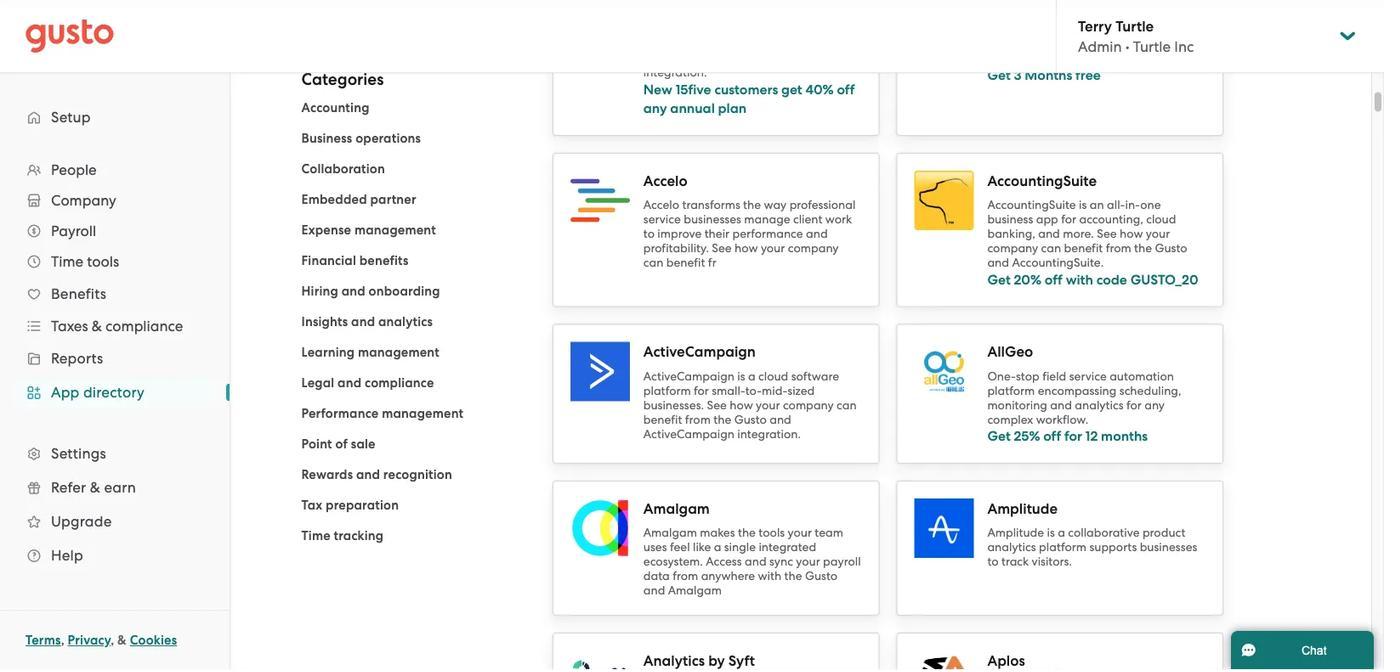 Task type: vqa. For each thing, say whether or not it's contained in the screenshot.
Clover
no



Task type: locate. For each thing, give the bounding box(es) containing it.
accelo logo image
[[570, 171, 630, 231]]

and right legal
[[338, 376, 362, 392]]

& right taxes
[[92, 318, 102, 335]]

management down partner
[[355, 223, 436, 239]]

business operations
[[301, 131, 421, 147]]

product
[[1143, 527, 1186, 541]]

gusto inside amalgam amalgam makes the tools your team uses feel like a single integrated ecosystem. access and sync your payroll data from anywhere with the gusto and amalgam
[[805, 570, 838, 584]]

company button
[[17, 185, 213, 216]]

refer & earn
[[51, 480, 136, 497]]

& inside taxes & compliance dropdown button
[[92, 318, 102, 335]]

accelo accelo transforms the way professional service businesses manage client work to improve their performance and profitability. see how your company can benefit fr
[[644, 173, 856, 270]]

15five down organizations.
[[825, 51, 857, 65]]

1 vertical spatial accountingsuite
[[988, 199, 1076, 213]]

1 vertical spatial with
[[758, 570, 782, 584]]

amplitude amplitude is a collaborative product analytics platform supports businesses to track visitors.
[[988, 501, 1198, 570]]

0 horizontal spatial is
[[737, 370, 745, 384]]

1 vertical spatial turtle
[[1133, 38, 1171, 55]]

3 get from the top
[[988, 429, 1011, 446]]

refer & earn link
[[17, 473, 213, 503]]

is inside amplitude amplitude is a collaborative product analytics platform supports businesses to track visitors.
[[1047, 527, 1055, 541]]

can up accountingsuite.
[[1041, 242, 1061, 256]]

for down the scheduling,
[[1127, 399, 1142, 413]]

1 vertical spatial compliance
[[365, 376, 434, 392]]

platform inside activecampaign activecampaign is a cloud software platform for small-to-mid-sized businesses. see how your company can benefit from the gusto and activecampaign integration.
[[644, 384, 691, 398]]

management for learning management
[[358, 346, 440, 361]]

see down their
[[712, 242, 732, 256]]

company down 'sized' in the bottom of the page
[[783, 399, 834, 413]]

complex
[[988, 413, 1033, 427]]

0 horizontal spatial any
[[644, 101, 667, 117]]

0 vertical spatial analytics
[[378, 315, 433, 330]]

and down evidence-
[[759, 23, 780, 37]]

1 horizontal spatial a
[[748, 370, 756, 384]]

gusto down payroll
[[805, 570, 838, 584]]

chat
[[1302, 645, 1327, 658]]

1 horizontal spatial with
[[1066, 272, 1093, 289]]

a inside amalgam amalgam makes the tools your team uses feel like a single integrated ecosystem. access and sync your payroll data from anywhere with the gusto and amalgam
[[714, 541, 721, 555]]

refer
[[51, 480, 86, 497]]

0 horizontal spatial platform
[[644, 384, 691, 398]]

company down banking,
[[988, 242, 1038, 256]]

time down tax
[[301, 529, 331, 545]]

from inside amalgam amalgam makes the tools your team uses feel like a single integrated ecosystem. access and sync your payroll data from anywhere with the gusto and amalgam
[[673, 570, 698, 584]]

0 horizontal spatial businesses
[[684, 213, 741, 227]]

and down the data
[[644, 585, 665, 599]]

to right community
[[847, 23, 858, 37]]

collaborative
[[1068, 527, 1140, 541]]

analytics down onboarding
[[378, 315, 433, 330]]

reports
[[51, 350, 103, 367]]

time for time tracking
[[301, 529, 331, 545]]

integration. down mid-
[[737, 428, 801, 442]]

the up single at bottom
[[738, 527, 756, 541]]

1 vertical spatial analytics
[[1075, 399, 1124, 413]]

turtle right '•'
[[1133, 38, 1171, 55]]

1 horizontal spatial platform
[[988, 384, 1035, 398]]

analytics by syft logo image
[[570, 652, 630, 671]]

accelo up improve
[[644, 199, 679, 213]]

benefit down businesses.
[[644, 413, 682, 427]]

a up visitors.
[[1058, 527, 1065, 541]]

compliance for taxes & compliance
[[106, 318, 183, 335]]

amplitude logo image
[[914, 500, 974, 559]]

3 activecampaign from the top
[[644, 428, 735, 442]]

0 vertical spatial service
[[644, 213, 681, 227]]

service up improve
[[644, 213, 681, 227]]

0 vertical spatial integration.
[[644, 66, 707, 80]]

time down payroll
[[51, 253, 83, 270]]

cloud down one
[[1146, 213, 1176, 227]]

is inside accountingsuite accountingsuite is an all-in-one business app for accounting, cloud banking, and more. see how your company can benefit from the gusto and accountingsuite. get 20% off with code gusto_20
[[1079, 199, 1087, 213]]

the inside activecampaign activecampaign is a cloud software platform for small-to-mid-sized businesses. see how your company can benefit from the gusto and activecampaign integration.
[[714, 413, 732, 427]]

compliance up performance management link
[[365, 376, 434, 392]]

accelo up the 'transforms'
[[644, 173, 688, 190]]

performance management
[[301, 407, 464, 422]]

your inside accelo accelo transforms the way professional service businesses manage client work to improve their performance and profitability. see how your company can benefit fr
[[761, 242, 785, 256]]

benefits
[[51, 286, 106, 303]]

is left an
[[1079, 199, 1087, 213]]

improve
[[658, 227, 702, 241]]

your inside accountingsuite accountingsuite is an all-in-one business app for accounting, cloud banking, and more. see how your company can benefit from the gusto and accountingsuite. get 20% off with code gusto_20
[[1146, 227, 1170, 241]]

can inside accelo accelo transforms the way professional service businesses manage client work to improve their performance and profitability. see how your company can benefit fr
[[644, 256, 664, 270]]

1 vertical spatial time
[[301, 529, 331, 545]]

is up small-
[[737, 370, 745, 384]]

terms
[[26, 634, 61, 649]]

create
[[644, 37, 678, 51]]

and down single at bottom
[[745, 556, 767, 570]]

and down the financial benefits
[[342, 284, 366, 300]]

gusto navigation element
[[0, 73, 230, 600]]

to left improve
[[644, 227, 655, 241]]

tax
[[301, 499, 323, 514]]

2 vertical spatial amalgam
[[668, 585, 722, 599]]

workflow.
[[1036, 413, 1089, 427]]

and down sale
[[356, 468, 380, 483]]

2 horizontal spatial analytics
[[1075, 399, 1124, 413]]

cloud
[[1146, 213, 1176, 227], [759, 370, 789, 384]]

is for accountingsuite
[[1079, 199, 1087, 213]]

terms , privacy , & cookies
[[26, 634, 177, 649]]

get 3 months free button
[[897, 0, 1224, 136]]

and inside activecampaign activecampaign is a cloud software platform for small-to-mid-sized businesses. see how your company can benefit from the gusto and activecampaign integration.
[[770, 413, 792, 427]]

point of sale
[[301, 438, 376, 453]]

0 vertical spatial accountingsuite
[[988, 173, 1097, 190]]

2 vertical spatial activecampaign
[[644, 428, 735, 442]]

free
[[1076, 67, 1101, 84]]

1 vertical spatial from
[[685, 413, 711, 427]]

financial benefits
[[301, 254, 409, 269]]

how down performance on the right top of the page
[[735, 242, 758, 256]]

tools up integrated
[[759, 527, 785, 541]]

small-
[[712, 384, 746, 398]]

is for activecampaign
[[737, 370, 745, 384]]

from down ecosystem.
[[673, 570, 698, 584]]

time inside dropdown button
[[51, 253, 83, 270]]

0 vertical spatial from
[[1106, 242, 1132, 256]]

help
[[51, 548, 83, 565]]

analytics up track
[[988, 541, 1036, 555]]

your down mid-
[[756, 399, 780, 413]]

activecampaign up businesses.
[[644, 370, 735, 384]]

and
[[759, 23, 780, 37], [800, 51, 822, 65], [806, 227, 828, 241], [1038, 227, 1060, 241], [988, 256, 1009, 270], [342, 284, 366, 300], [351, 315, 375, 330], [338, 376, 362, 392], [1050, 399, 1072, 413], [770, 413, 792, 427], [356, 468, 380, 483], [745, 556, 767, 570], [644, 585, 665, 599]]

amalgam logo image
[[570, 500, 630, 559]]

1 horizontal spatial integration.
[[737, 428, 801, 442]]

1 horizontal spatial list
[[301, 98, 527, 547]]

can down 'profitability.'
[[644, 256, 664, 270]]

0 vertical spatial cloud
[[1146, 213, 1176, 227]]

1 horizontal spatial businesses
[[1140, 541, 1198, 555]]

people button
[[17, 155, 213, 185]]

gusto down to-
[[734, 413, 767, 427]]

and down client on the top right of page
[[806, 227, 828, 241]]

turtle up '•'
[[1116, 17, 1154, 35]]

1 horizontal spatial analytics
[[988, 541, 1036, 555]]

list
[[301, 98, 527, 547], [0, 155, 230, 573]]

0 vertical spatial &
[[92, 318, 102, 335]]

0 vertical spatial tools
[[87, 253, 119, 270]]

your down one
[[1146, 227, 1170, 241]]

can
[[1041, 242, 1061, 256], [644, 256, 664, 270], [837, 399, 857, 413]]

1 vertical spatial is
[[737, 370, 745, 384]]

payroll
[[51, 223, 96, 240]]

with inside amalgam amalgam makes the tools your team uses feel like a single integrated ecosystem. access and sync your payroll data from anywhere with the gusto and amalgam
[[758, 570, 782, 584]]

any down the scheduling,
[[1145, 399, 1165, 413]]

upgrade
[[51, 514, 112, 531]]

0 vertical spatial time
[[51, 253, 83, 270]]

how down to-
[[730, 399, 753, 413]]

platform up businesses.
[[644, 384, 691, 398]]

aplos
[[988, 653, 1025, 670]]

and up learning management
[[351, 315, 375, 330]]

& left cookies
[[117, 634, 127, 649]]

2 vertical spatial analytics
[[988, 541, 1036, 555]]

gusto inside accountingsuite accountingsuite is an all-in-one business app for accounting, cloud banking, and more. see how your company can benefit from the gusto and accountingsuite. get 20% off with code gusto_20
[[1155, 242, 1188, 256]]

& for earn
[[90, 480, 100, 497]]

1 horizontal spatial service
[[1069, 370, 1107, 384]]

1 vertical spatial any
[[1145, 399, 1165, 413]]

1 horizontal spatial is
[[1047, 527, 1055, 541]]

1 horizontal spatial tools
[[759, 527, 785, 541]]

gusto up 'gusto_20'
[[1155, 242, 1188, 256]]

tools
[[87, 253, 119, 270], [759, 527, 785, 541]]

1 vertical spatial activecampaign
[[644, 370, 735, 384]]

analytics down encompassing
[[1075, 399, 1124, 413]]

0 horizontal spatial service
[[644, 213, 681, 227]]

collaboration link
[[301, 162, 385, 177]]

0 horizontal spatial can
[[644, 256, 664, 270]]

compliance inside dropdown button
[[106, 318, 183, 335]]

cloud inside accountingsuite accountingsuite is an all-in-one business app for accounting, cloud banking, and more. see how your company can benefit from the gusto and accountingsuite. get 20% off with code gusto_20
[[1146, 213, 1176, 227]]

get left 20%
[[988, 272, 1011, 289]]

to inside 15five combines evidence-based software, education, and community to create top-performing organizations. learn more about the gusto and 15five integration. new 15five customers get 40% off any annual plan
[[847, 23, 858, 37]]

see
[[1097, 227, 1117, 241], [712, 242, 732, 256], [707, 399, 727, 413]]

0 horizontal spatial time
[[51, 253, 83, 270]]

any down new
[[644, 101, 667, 117]]

taxes & compliance button
[[17, 311, 213, 342]]

1 horizontal spatial compliance
[[365, 376, 434, 392]]

, left cookies button
[[111, 634, 114, 649]]

1 vertical spatial cloud
[[759, 370, 789, 384]]

2 vertical spatial from
[[673, 570, 698, 584]]

a inside amplitude amplitude is a collaborative product analytics platform supports businesses to track visitors.
[[1058, 527, 1065, 541]]

0 vertical spatial compliance
[[106, 318, 183, 335]]

0 vertical spatial turtle
[[1116, 17, 1154, 35]]

and down app
[[1038, 227, 1060, 241]]

get inside get 3 months free button
[[988, 67, 1011, 84]]

2 horizontal spatial a
[[1058, 527, 1065, 541]]

gusto down organizations.
[[765, 51, 797, 65]]

work
[[825, 213, 852, 227]]

your down performance on the right top of the page
[[761, 242, 785, 256]]

the inside accelo accelo transforms the way professional service businesses manage client work to improve their performance and profitability. see how your company can benefit fr
[[743, 199, 761, 213]]

benefit down the more.
[[1064, 242, 1103, 256]]

1 horizontal spatial 15five
[[825, 51, 857, 65]]

embedded partner
[[301, 193, 416, 208]]

how
[[1120, 227, 1143, 241], [735, 242, 758, 256], [730, 399, 753, 413]]

2 horizontal spatial is
[[1079, 199, 1087, 213]]

accountingsuite.
[[1012, 256, 1104, 270]]

organizations.
[[769, 37, 846, 51]]

from down accounting,
[[1106, 242, 1132, 256]]

point of sale link
[[301, 438, 376, 453]]

onboarding
[[369, 284, 440, 300]]

service up encompassing
[[1069, 370, 1107, 384]]

2 vertical spatial to
[[988, 556, 999, 570]]

0 vertical spatial get
[[988, 67, 1011, 84]]

20%
[[1014, 272, 1042, 289]]

help link
[[17, 541, 213, 571]]

cloud inside activecampaign activecampaign is a cloud software platform for small-to-mid-sized businesses. see how your company can benefit from the gusto and activecampaign integration.
[[759, 370, 789, 384]]

0 horizontal spatial list
[[0, 155, 230, 573]]

off right 40%
[[837, 82, 855, 98]]

2 horizontal spatial platform
[[1039, 541, 1087, 555]]

a inside activecampaign activecampaign is a cloud software platform for small-to-mid-sized businesses. see how your company can benefit from the gusto and activecampaign integration.
[[748, 370, 756, 384]]

0 vertical spatial any
[[644, 101, 667, 117]]

0 vertical spatial activecampaign
[[644, 344, 756, 361]]

0 vertical spatial amalgam
[[644, 501, 710, 518]]

1 get from the top
[[988, 67, 1011, 84]]

businesses inside amplitude amplitude is a collaborative product analytics platform supports businesses to track visitors.
[[1140, 541, 1198, 555]]

2 horizontal spatial can
[[1041, 242, 1061, 256]]

1 vertical spatial amplitude
[[988, 527, 1044, 541]]

code
[[1097, 272, 1127, 289]]

activecampaign
[[644, 344, 756, 361], [644, 370, 735, 384], [644, 428, 735, 442]]

people
[[51, 162, 97, 179]]

1 horizontal spatial any
[[1145, 399, 1165, 413]]

fr
[[708, 256, 717, 270]]

businesses
[[684, 213, 741, 227], [1140, 541, 1198, 555]]

benefit down 'profitability.'
[[666, 256, 705, 270]]

with down accountingsuite.
[[1066, 272, 1093, 289]]

1 vertical spatial &
[[90, 480, 100, 497]]

2 vertical spatial management
[[382, 407, 464, 422]]

0 horizontal spatial to
[[644, 227, 655, 241]]

can inside accountingsuite accountingsuite is an all-in-one business app for accounting, cloud banking, and more. see how your company can benefit from the gusto and accountingsuite. get 20% off with code gusto_20
[[1041, 242, 1061, 256]]

businesses down product
[[1140, 541, 1198, 555]]

get
[[782, 82, 802, 98]]

, left privacy
[[61, 634, 64, 649]]

from inside accountingsuite accountingsuite is an all-in-one business app for accounting, cloud banking, and more. see how your company can benefit from the gusto and accountingsuite. get 20% off with code gusto_20
[[1106, 242, 1132, 256]]

1 vertical spatial get
[[988, 272, 1011, 289]]

client
[[793, 213, 823, 227]]

taxes
[[51, 318, 88, 335]]

get 3 months free
[[988, 67, 1101, 84]]

hiring and onboarding link
[[301, 284, 440, 300]]

analytics by syft
[[644, 653, 755, 670]]

list containing people
[[0, 155, 230, 573]]

the up manage
[[743, 199, 761, 213]]

expense management link
[[301, 223, 436, 239]]

time for time tools
[[51, 253, 83, 270]]

1 accountingsuite from the top
[[988, 173, 1097, 190]]

1 vertical spatial integration.
[[737, 428, 801, 442]]

operations
[[356, 131, 421, 147]]

get inside allgeo one-stop field service automation platform encompassing scheduling, monitoring and analytics for any complex workflow. get 25% off for 12 months
[[988, 429, 1011, 446]]

1 vertical spatial accelo
[[644, 199, 679, 213]]

2 accelo from the top
[[644, 199, 679, 213]]

platform inside allgeo one-stop field service automation platform encompassing scheduling, monitoring and analytics for any complex workflow. get 25% off for 12 months
[[988, 384, 1035, 398]]

0 horizontal spatial tools
[[87, 253, 119, 270]]

tools inside dropdown button
[[87, 253, 119, 270]]

& inside the refer & earn "link"
[[90, 480, 100, 497]]

get left 3
[[988, 67, 1011, 84]]

sale
[[351, 438, 376, 453]]

time tracking link
[[301, 529, 384, 545]]

by
[[708, 653, 725, 670]]

from
[[1106, 242, 1132, 256], [685, 413, 711, 427], [673, 570, 698, 584]]

0 vertical spatial accelo
[[644, 173, 688, 190]]

tools down payroll dropdown button
[[87, 253, 119, 270]]

a
[[748, 370, 756, 384], [1058, 527, 1065, 541], [714, 541, 721, 555]]

a for amplitude
[[1058, 527, 1065, 541]]

0 vertical spatial management
[[355, 223, 436, 239]]

a down makes
[[714, 541, 721, 555]]

see down small-
[[707, 399, 727, 413]]

compliance
[[106, 318, 183, 335], [365, 376, 434, 392]]

with down the sync at the bottom right of page
[[758, 570, 782, 584]]

1 horizontal spatial ,
[[111, 634, 114, 649]]

your inside activecampaign activecampaign is a cloud software platform for small-to-mid-sized businesses. see how your company can benefit from the gusto and activecampaign integration.
[[756, 399, 780, 413]]

0 vertical spatial is
[[1079, 199, 1087, 213]]

time tracking
[[301, 529, 384, 545]]

off down accountingsuite.
[[1045, 272, 1063, 289]]

0 vertical spatial 15five
[[644, 8, 676, 22]]

app
[[1036, 213, 1059, 227]]

payroll
[[823, 556, 861, 570]]

platform up monitoring
[[988, 384, 1035, 398]]

1 vertical spatial tools
[[759, 527, 785, 541]]

get down complex
[[988, 429, 1011, 446]]

accountingsuite
[[988, 173, 1097, 190], [988, 199, 1076, 213]]

0 horizontal spatial analytics
[[378, 315, 433, 330]]

activecampaign down businesses.
[[644, 428, 735, 442]]

for inside activecampaign activecampaign is a cloud software platform for small-to-mid-sized businesses. see how your company can benefit from the gusto and activecampaign integration.
[[694, 384, 709, 398]]

•
[[1126, 38, 1130, 55]]

off inside allgeo one-stop field service automation platform encompassing scheduling, monitoring and analytics for any complex workflow. get 25% off for 12 months
[[1044, 429, 1061, 446]]

2 vertical spatial off
[[1044, 429, 1061, 446]]

1 horizontal spatial cloud
[[1146, 213, 1176, 227]]

1 vertical spatial off
[[1045, 272, 1063, 289]]

1 horizontal spatial to
[[847, 23, 858, 37]]

to left track
[[988, 556, 999, 570]]

2 vertical spatial get
[[988, 429, 1011, 446]]

from down businesses.
[[685, 413, 711, 427]]

0 vertical spatial to
[[847, 23, 858, 37]]

1 vertical spatial to
[[644, 227, 655, 241]]

management for expense management
[[355, 223, 436, 239]]

see down accounting,
[[1097, 227, 1117, 241]]

for left small-
[[694, 384, 709, 398]]

get inside accountingsuite accountingsuite is an all-in-one business app for accounting, cloud banking, and more. see how your company can benefit from the gusto and accountingsuite. get 20% off with code gusto_20
[[988, 272, 1011, 289]]

accountingsuite accountingsuite is an all-in-one business app for accounting, cloud banking, and more. see how your company can benefit from the gusto and accountingsuite. get 20% off with code gusto_20
[[988, 173, 1199, 289]]

activecampaign up small-
[[644, 344, 756, 361]]

time
[[51, 253, 83, 270], [301, 529, 331, 545]]

your up integrated
[[788, 527, 812, 541]]

is up visitors.
[[1047, 527, 1055, 541]]

0 horizontal spatial with
[[758, 570, 782, 584]]

1 vertical spatial service
[[1069, 370, 1107, 384]]

1 vertical spatial management
[[358, 346, 440, 361]]

0 vertical spatial businesses
[[684, 213, 741, 227]]

terms link
[[26, 634, 61, 649]]

a up to-
[[748, 370, 756, 384]]

integration. inside 15five combines evidence-based software, education, and community to create top-performing organizations. learn more about the gusto and 15five integration. new 15five customers get 40% off any annual plan
[[644, 66, 707, 80]]

& left earn
[[90, 480, 100, 497]]

benefits link
[[17, 279, 213, 310]]

performance
[[301, 407, 379, 422]]

0 horizontal spatial integration.
[[644, 66, 707, 80]]

0 horizontal spatial cloud
[[759, 370, 789, 384]]

& for compliance
[[92, 318, 102, 335]]

all-
[[1107, 199, 1125, 213]]

is inside activecampaign activecampaign is a cloud software platform for small-to-mid-sized businesses. see how your company can benefit from the gusto and activecampaign integration.
[[737, 370, 745, 384]]

0 vertical spatial amplitude
[[988, 501, 1058, 518]]

platform up visitors.
[[1039, 541, 1087, 555]]

and inside allgeo one-stop field service automation platform encompassing scheduling, monitoring and analytics for any complex workflow. get 25% off for 12 months
[[1050, 399, 1072, 413]]

2 amplitude from the top
[[988, 527, 1044, 541]]

with inside accountingsuite accountingsuite is an all-in-one business app for accounting, cloud banking, and more. see how your company can benefit from the gusto and accountingsuite. get 20% off with code gusto_20
[[1066, 272, 1093, 289]]

2 horizontal spatial to
[[988, 556, 999, 570]]

2 get from the top
[[988, 272, 1011, 289]]

1 vertical spatial amalgam
[[644, 527, 697, 541]]

0 horizontal spatial ,
[[61, 634, 64, 649]]

integration. down more on the top of the page
[[644, 66, 707, 80]]

tax preparation link
[[301, 499, 399, 514]]

the down performing
[[744, 51, 762, 65]]

integrated
[[759, 541, 816, 555]]

0 horizontal spatial compliance
[[106, 318, 183, 335]]

2 vertical spatial is
[[1047, 527, 1055, 541]]

compliance for legal and compliance
[[365, 376, 434, 392]]

1 vertical spatial businesses
[[1140, 541, 1198, 555]]

allgeo
[[988, 344, 1033, 361]]

and up the workflow.
[[1050, 399, 1072, 413]]

platform for activecampaign
[[644, 384, 691, 398]]

0 horizontal spatial 15five
[[644, 8, 676, 22]]

manage
[[744, 213, 790, 227]]

0 vertical spatial off
[[837, 82, 855, 98]]

0 vertical spatial with
[[1066, 272, 1093, 289]]

the up 'gusto_20'
[[1134, 242, 1152, 256]]

any inside allgeo one-stop field service automation platform encompassing scheduling, monitoring and analytics for any complex workflow. get 25% off for 12 months
[[1145, 399, 1165, 413]]

business
[[301, 131, 352, 147]]

professional
[[790, 199, 856, 213]]

0 horizontal spatial a
[[714, 541, 721, 555]]

company down client on the top right of page
[[788, 242, 839, 256]]

15five up software,
[[644, 8, 676, 22]]

cloud up mid-
[[759, 370, 789, 384]]

monitoring
[[988, 399, 1048, 413]]

1 horizontal spatial can
[[837, 399, 857, 413]]

1 horizontal spatial time
[[301, 529, 331, 545]]

can down software
[[837, 399, 857, 413]]

off down the workflow.
[[1044, 429, 1061, 446]]

management up the recognition
[[382, 407, 464, 422]]

compliance up reports link
[[106, 318, 183, 335]]

businesses down the 'transforms'
[[684, 213, 741, 227]]



Task type: describe. For each thing, give the bounding box(es) containing it.
combines
[[679, 8, 731, 22]]

legal
[[301, 376, 334, 392]]

analytics inside list
[[378, 315, 433, 330]]

aplos button
[[897, 634, 1224, 671]]

new
[[644, 82, 673, 98]]

gusto_20
[[1131, 272, 1199, 289]]

expense management
[[301, 223, 436, 239]]

software,
[[644, 23, 694, 37]]

company inside accelo accelo transforms the way professional service businesses manage client work to improve their performance and profitability. see how your company can benefit fr
[[788, 242, 839, 256]]

setup
[[51, 109, 91, 126]]

integration. inside activecampaign activecampaign is a cloud software platform for small-to-mid-sized businesses. see how your company can benefit from the gusto and activecampaign integration.
[[737, 428, 801, 442]]

financial benefits link
[[301, 254, 409, 269]]

and inside accelo accelo transforms the way professional service businesses manage client work to improve their performance and profitability. see how your company can benefit fr
[[806, 227, 828, 241]]

gusto inside 15five combines evidence-based software, education, and community to create top-performing organizations. learn more about the gusto and 15five integration. new 15five customers get 40% off any annual plan
[[765, 51, 797, 65]]

chat button
[[1231, 632, 1374, 671]]

how inside accelo accelo transforms the way professional service businesses manage client work to improve their performance and profitability. see how your company can benefit fr
[[735, 242, 758, 256]]

company inside activecampaign activecampaign is a cloud software platform for small-to-mid-sized businesses. see how your company can benefit from the gusto and activecampaign integration.
[[783, 399, 834, 413]]

automation
[[1110, 370, 1174, 384]]

time tools button
[[17, 247, 213, 277]]

like
[[693, 541, 711, 555]]

embedded partner link
[[301, 193, 416, 208]]

company inside accountingsuite accountingsuite is an all-in-one business app for accounting, cloud banking, and more. see how your company can benefit from the gusto and accountingsuite. get 20% off with code gusto_20
[[988, 242, 1038, 256]]

earn
[[104, 480, 136, 497]]

2 , from the left
[[111, 634, 114, 649]]

the inside 15five combines evidence-based software, education, and community to create top-performing organizations. learn more about the gusto and 15five integration. new 15five customers get 40% off any annual plan
[[744, 51, 762, 65]]

business
[[988, 213, 1033, 227]]

plan
[[718, 101, 747, 117]]

platform inside amplitude amplitude is a collaborative product analytics platform supports businesses to track visitors.
[[1039, 541, 1087, 555]]

businesses inside accelo accelo transforms the way professional service businesses manage client work to improve their performance and profitability. see how your company can benefit fr
[[684, 213, 741, 227]]

benefit inside activecampaign activecampaign is a cloud software platform for small-to-mid-sized businesses. see how your company can benefit from the gusto and activecampaign integration.
[[644, 413, 682, 427]]

analytics
[[644, 653, 705, 670]]

activecampaign logo image
[[570, 343, 630, 402]]

uses
[[644, 541, 667, 555]]

benefit inside accountingsuite accountingsuite is an all-in-one business app for accounting, cloud banking, and more. see how your company can benefit from the gusto and accountingsuite. get 20% off with code gusto_20
[[1064, 242, 1103, 256]]

benefit inside accelo accelo transforms the way professional service businesses manage client work to improve their performance and profitability. see how your company can benefit fr
[[666, 256, 705, 270]]

your down integrated
[[796, 556, 820, 570]]

based
[[788, 8, 822, 22]]

sync
[[770, 556, 793, 570]]

one
[[1140, 199, 1161, 213]]

1 amplitude from the top
[[988, 501, 1058, 518]]

service inside allgeo one-stop field service automation platform encompassing scheduling, monitoring and analytics for any complex workflow. get 25% off for 12 months
[[1069, 370, 1107, 384]]

tools inside amalgam amalgam makes the tools your team uses feel like a single integrated ecosystem. access and sync your payroll data from anywhere with the gusto and amalgam
[[759, 527, 785, 541]]

the inside accountingsuite accountingsuite is an all-in-one business app for accounting, cloud banking, and more. see how your company can benefit from the gusto and accountingsuite. get 20% off with code gusto_20
[[1134, 242, 1152, 256]]

list containing accounting
[[301, 98, 527, 547]]

data
[[644, 570, 670, 584]]

can inside activecampaign activecampaign is a cloud software platform for small-to-mid-sized businesses. see how your company can benefit from the gusto and activecampaign integration.
[[837, 399, 857, 413]]

in-
[[1125, 199, 1141, 213]]

rewards and recognition link
[[301, 468, 452, 483]]

40%
[[806, 82, 834, 98]]

analytics inside amplitude amplitude is a collaborative product analytics platform supports businesses to track visitors.
[[988, 541, 1036, 555]]

any inside 15five combines evidence-based software, education, and community to create top-performing organizations. learn more about the gusto and 15five integration. new 15five customers get 40% off any annual plan
[[644, 101, 667, 117]]

2 activecampaign from the top
[[644, 370, 735, 384]]

2 accountingsuite from the top
[[988, 199, 1076, 213]]

and down organizations.
[[800, 51, 822, 65]]

accountingsuite logo image
[[914, 171, 974, 231]]

platform for allgeo
[[988, 384, 1035, 398]]

app directory
[[51, 384, 145, 401]]

more.
[[1063, 227, 1094, 241]]

how inside accountingsuite accountingsuite is an all-in-one business app for accounting, cloud banking, and more. see how your company can benefit from the gusto and accountingsuite. get 20% off with code gusto_20
[[1120, 227, 1143, 241]]

see inside activecampaign activecampaign is a cloud software platform for small-to-mid-sized businesses. see how your company can benefit from the gusto and activecampaign integration.
[[707, 399, 727, 413]]

terry
[[1078, 17, 1112, 35]]

stop
[[1016, 370, 1040, 384]]

track
[[1002, 556, 1029, 570]]

hiring and onboarding
[[301, 284, 440, 300]]

legal and compliance
[[301, 376, 434, 392]]

is for amplitude
[[1047, 527, 1055, 541]]

performance management link
[[301, 407, 464, 422]]

12
[[1086, 429, 1098, 446]]

tracking
[[334, 529, 384, 545]]

15five
[[676, 82, 711, 98]]

off inside 15five combines evidence-based software, education, and community to create top-performing organizations. learn more about the gusto and 15five integration. new 15five customers get 40% off any annual plan
[[837, 82, 855, 98]]

recognition
[[383, 468, 452, 483]]

benefits
[[359, 254, 409, 269]]

company
[[51, 192, 116, 209]]

see inside accountingsuite accountingsuite is an all-in-one business app for accounting, cloud banking, and more. see how your company can benefit from the gusto and accountingsuite. get 20% off with code gusto_20
[[1097, 227, 1117, 241]]

upgrade link
[[17, 507, 213, 537]]

see inside accelo accelo transforms the way professional service businesses manage client work to improve their performance and profitability. see how your company can benefit fr
[[712, 242, 732, 256]]

aplos logo image
[[914, 652, 974, 671]]

and down banking,
[[988, 256, 1009, 270]]

sized
[[788, 384, 815, 398]]

the down the sync at the bottom right of page
[[784, 570, 802, 584]]

software
[[791, 370, 839, 384]]

field
[[1043, 370, 1067, 384]]

to inside accelo accelo transforms the way professional service businesses manage client work to improve their performance and profitability. see how your company can benefit fr
[[644, 227, 655, 241]]

1 accelo from the top
[[644, 173, 688, 190]]

insights and analytics
[[301, 315, 433, 330]]

how inside activecampaign activecampaign is a cloud software platform for small-to-mid-sized businesses. see how your company can benefit from the gusto and activecampaign integration.
[[730, 399, 753, 413]]

accounting
[[301, 101, 370, 116]]

management for performance management
[[382, 407, 464, 422]]

reports link
[[17, 344, 213, 374]]

tax preparation
[[301, 499, 399, 514]]

1 , from the left
[[61, 634, 64, 649]]

access
[[706, 556, 742, 570]]

expense
[[301, 223, 351, 239]]

off inside accountingsuite accountingsuite is an all-in-one business app for accounting, cloud banking, and more. see how your company can benefit from the gusto and accountingsuite. get 20% off with code gusto_20
[[1045, 272, 1063, 289]]

hiring
[[301, 284, 338, 300]]

from inside activecampaign activecampaign is a cloud software platform for small-to-mid-sized businesses. see how your company can benefit from the gusto and activecampaign integration.
[[685, 413, 711, 427]]

allgeo logo image
[[914, 343, 974, 402]]

rewards and recognition
[[301, 468, 452, 483]]

15five combines evidence-based software, education, and community to create top-performing organizations. learn more about the gusto and 15five integration. new 15five customers get 40% off any annual plan
[[644, 8, 858, 117]]

top-
[[681, 37, 705, 51]]

insights and analytics link
[[301, 315, 433, 330]]

rewards
[[301, 468, 353, 483]]

payroll button
[[17, 216, 213, 247]]

to-
[[746, 384, 762, 398]]

1 activecampaign from the top
[[644, 344, 756, 361]]

for inside accountingsuite accountingsuite is an all-in-one business app for accounting, cloud banking, and more. see how your company can benefit from the gusto and accountingsuite. get 20% off with code gusto_20
[[1061, 213, 1077, 227]]

app directory link
[[17, 378, 213, 408]]

home image
[[26, 19, 114, 53]]

privacy link
[[68, 634, 111, 649]]

analytics inside allgeo one-stop field service automation platform encompassing scheduling, monitoring and analytics for any complex workflow. get 25% off for 12 months
[[1075, 399, 1124, 413]]

makes
[[700, 527, 735, 541]]

point
[[301, 438, 332, 453]]

for left 12
[[1065, 429, 1082, 446]]

allgeo one-stop field service automation platform encompassing scheduling, monitoring and analytics for any complex workflow. get 25% off for 12 months
[[988, 344, 1181, 446]]

taxes & compliance
[[51, 318, 183, 335]]

embedded
[[301, 193, 367, 208]]

a for activecampaign
[[748, 370, 756, 384]]

2 vertical spatial &
[[117, 634, 127, 649]]

to inside amplitude amplitude is a collaborative product analytics platform supports businesses to track visitors.
[[988, 556, 999, 570]]

banking,
[[988, 227, 1036, 241]]

service inside accelo accelo transforms the way professional service businesses manage client work to improve their performance and profitability. see how your company can benefit fr
[[644, 213, 681, 227]]

1 vertical spatial 15five
[[825, 51, 857, 65]]

privacy
[[68, 634, 111, 649]]

scheduling,
[[1120, 384, 1181, 398]]

gusto inside activecampaign activecampaign is a cloud software platform for small-to-mid-sized businesses. see how your company can benefit from the gusto and activecampaign integration.
[[734, 413, 767, 427]]

learn
[[644, 51, 674, 65]]

learning management link
[[301, 346, 440, 361]]



